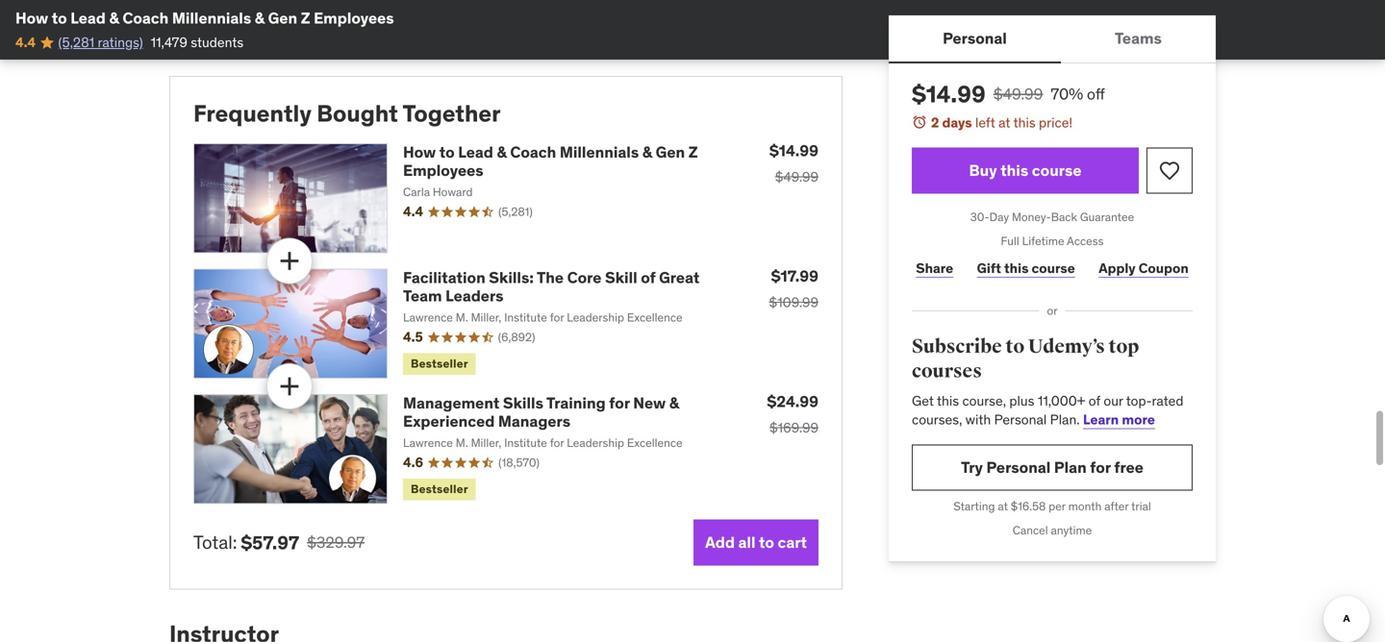 Task type: describe. For each thing, give the bounding box(es) containing it.
together
[[403, 99, 501, 128]]

$14.99 for $14.99 $49.99 70% off
[[912, 80, 986, 109]]

price!
[[1039, 114, 1073, 131]]

11,479 students
[[151, 34, 244, 51]]

try personal plan for free
[[961, 458, 1144, 478]]

how for how to lead & coach millennials & gen z employees carla howard
[[403, 142, 436, 162]]

coach for how to lead & coach millennials & gen z employees
[[123, 8, 169, 28]]

frequently
[[193, 99, 312, 128]]

miller, inside the management skills training for new & experienced managers lawrence m. miller, institute for leadership excellence
[[471, 436, 502, 451]]

teams button
[[1061, 15, 1216, 62]]

day
[[990, 210, 1009, 225]]

students
[[191, 34, 244, 51]]

more
[[1122, 411, 1155, 429]]

apply coupon button
[[1095, 249, 1193, 288]]

0 vertical spatial at
[[999, 114, 1011, 131]]

gift this course link
[[973, 249, 1080, 288]]

access
[[1067, 234, 1104, 249]]

starting
[[954, 499, 995, 514]]

skill
[[605, 268, 638, 288]]

course,
[[963, 392, 1007, 410]]

gen for how to lead & coach millennials & gen z employees
[[268, 8, 297, 28]]

rated
[[1152, 392, 1184, 410]]

& inside the management skills training for new & experienced managers lawrence m. miller, institute for leadership excellence
[[669, 393, 679, 413]]

m. inside facilitation skills: the core skill of great team leaders lawrence m. miller, institute for leadership excellence
[[456, 310, 468, 325]]

z for how to lead & coach millennials & gen z employees
[[301, 8, 310, 28]]

learn more link
[[1084, 411, 1155, 429]]

with
[[966, 411, 991, 429]]

top
[[1109, 335, 1140, 359]]

$57.97
[[241, 532, 299, 555]]

personal button
[[889, 15, 1061, 62]]

money-
[[1012, 210, 1051, 225]]

or
[[1047, 304, 1058, 319]]

for left new
[[609, 393, 630, 413]]

18570 reviews element
[[499, 455, 540, 471]]

for inside facilitation skills: the core skill of great team leaders lawrence m. miller, institute for leadership excellence
[[550, 310, 564, 325]]

management skills training for new & experienced managers lawrence m. miller, institute for leadership excellence
[[403, 393, 683, 451]]

try personal plan for free link
[[912, 445, 1193, 491]]

gift this course
[[977, 260, 1076, 277]]

course for gift this course
[[1032, 260, 1076, 277]]

this left price!
[[1014, 114, 1036, 131]]

(5,281
[[58, 34, 94, 51]]

total:
[[193, 531, 237, 554]]

bought
[[317, 99, 398, 128]]

excellence inside the management skills training for new & experienced managers lawrence m. miller, institute for leadership excellence
[[627, 436, 683, 451]]

this for buy
[[1001, 161, 1029, 180]]

for down managers
[[550, 436, 564, 451]]

for left free
[[1090, 458, 1111, 478]]

plus
[[1010, 392, 1035, 410]]

this for gift
[[1005, 260, 1029, 277]]

$14.99 for $14.99 $49.99
[[770, 141, 819, 161]]

learn
[[1084, 411, 1119, 429]]

5281 reviews element
[[499, 204, 533, 220]]

plan.
[[1050, 411, 1080, 429]]

6892 reviews element
[[498, 330, 535, 346]]

how to lead & coach millennials & gen z employees link
[[403, 142, 698, 181]]

miller, inside facilitation skills: the core skill of great team leaders lawrence m. miller, institute for leadership excellence
[[471, 310, 502, 325]]

to for how to lead & coach millennials & gen z employees carla howard
[[439, 142, 455, 162]]

employees for how to lead & coach millennials & gen z employees
[[314, 8, 394, 28]]

$17.99 $109.99
[[769, 266, 819, 311]]

carla
[[403, 185, 430, 199]]

how for how to lead & coach millennials & gen z employees
[[15, 8, 48, 28]]

millennials for how to lead & coach millennials & gen z employees
[[172, 8, 251, 28]]

70%
[[1051, 84, 1084, 104]]

get this course, plus 11,000+ of our top-rated courses, with personal plan.
[[912, 392, 1184, 429]]

11,000+
[[1038, 392, 1086, 410]]

facilitation skills: the core skill of great team leaders lawrence m. miller, institute for leadership excellence
[[403, 268, 700, 325]]

4.4 for (5,281 ratings)
[[15, 34, 36, 51]]

30-day money-back guarantee full lifetime access
[[971, 210, 1135, 249]]

coupon
[[1139, 260, 1189, 277]]

to for how to lead & coach millennials & gen z employees
[[52, 8, 67, 28]]

buy this course button
[[912, 148, 1139, 194]]

$169.99
[[770, 419, 819, 437]]

teams
[[1115, 28, 1162, 48]]

trial
[[1132, 499, 1152, 514]]

great
[[659, 268, 700, 288]]

how to lead & coach millennials & gen z employees
[[15, 8, 394, 28]]

buy
[[969, 161, 998, 180]]

off
[[1087, 84, 1105, 104]]

$49.99 for $14.99 $49.99
[[775, 168, 819, 186]]

courses,
[[912, 411, 963, 429]]

udemy's
[[1028, 335, 1105, 359]]

m. inside the management skills training for new & experienced managers lawrence m. miller, institute for leadership excellence
[[456, 436, 468, 451]]

back
[[1051, 210, 1078, 225]]

apply coupon
[[1099, 260, 1189, 277]]

anytime
[[1051, 523, 1092, 538]]

add
[[705, 533, 735, 553]]

$17.99
[[771, 266, 819, 286]]

(5,281)
[[499, 205, 533, 219]]

course for buy this course
[[1032, 161, 1082, 180]]

frequently bought together
[[193, 99, 501, 128]]

of for skill
[[641, 268, 656, 288]]

this for get
[[937, 392, 959, 410]]

our
[[1104, 392, 1124, 410]]

full
[[1001, 234, 1020, 249]]

leadership inside the management skills training for new & experienced managers lawrence m. miller, institute for leadership excellence
[[567, 436, 624, 451]]

after
[[1105, 499, 1129, 514]]

(5,281 ratings)
[[58, 34, 143, 51]]

(18,570)
[[499, 456, 540, 471]]

(6,892)
[[498, 330, 535, 345]]

tab list containing personal
[[889, 15, 1216, 64]]

training
[[547, 393, 606, 413]]

subscribe
[[912, 335, 1002, 359]]

how to lead & coach millennials & gen z employees carla howard
[[403, 142, 698, 199]]

cart
[[778, 533, 807, 553]]

leaders
[[446, 286, 504, 306]]

month
[[1069, 499, 1102, 514]]



Task type: locate. For each thing, give the bounding box(es) containing it.
left
[[976, 114, 996, 131]]

1 horizontal spatial employees
[[403, 161, 484, 181]]

millennials for how to lead & coach millennials & gen z employees carla howard
[[560, 142, 639, 162]]

4.6
[[403, 454, 424, 472]]

this right gift
[[1005, 260, 1029, 277]]

lead for how to lead & coach millennials & gen z employees
[[70, 8, 106, 28]]

0 vertical spatial lawrence
[[403, 310, 453, 325]]

0 vertical spatial millennials
[[172, 8, 251, 28]]

tab list
[[889, 15, 1216, 64]]

lead up (5,281
[[70, 8, 106, 28]]

employees up howard
[[403, 161, 484, 181]]

excellence down new
[[627, 436, 683, 451]]

core
[[567, 268, 602, 288]]

gen inside how to lead & coach millennials & gen z employees carla howard
[[656, 142, 685, 162]]

new
[[633, 393, 666, 413]]

this up courses,
[[937, 392, 959, 410]]

of for 11,000+
[[1089, 392, 1101, 410]]

0 vertical spatial lead
[[70, 8, 106, 28]]

add all to cart button
[[694, 520, 819, 566]]

management
[[403, 393, 500, 413]]

of inside facilitation skills: the core skill of great team leaders lawrence m. miller, institute for leadership excellence
[[641, 268, 656, 288]]

1 vertical spatial institute
[[504, 436, 547, 451]]

1 horizontal spatial of
[[1089, 392, 1101, 410]]

0 horizontal spatial of
[[641, 268, 656, 288]]

$49.99 inside $14.99 $49.99 70% off
[[994, 84, 1043, 104]]

$16.58
[[1011, 499, 1046, 514]]

get
[[912, 392, 934, 410]]

of inside get this course, plus 11,000+ of our top-rated courses, with personal plan.
[[1089, 392, 1101, 410]]

1 horizontal spatial coach
[[510, 142, 556, 162]]

1 miller, from the top
[[471, 310, 502, 325]]

of
[[641, 268, 656, 288], [1089, 392, 1101, 410]]

1 vertical spatial bestseller
[[411, 482, 468, 497]]

lifetime
[[1022, 234, 1065, 249]]

1 vertical spatial lead
[[458, 142, 494, 162]]

lawrence down team
[[403, 310, 453, 325]]

coach for how to lead & coach millennials & gen z employees carla howard
[[510, 142, 556, 162]]

to left udemy's
[[1006, 335, 1025, 359]]

to
[[52, 8, 67, 28], [439, 142, 455, 162], [1006, 335, 1025, 359], [759, 533, 775, 553]]

30-
[[971, 210, 990, 225]]

0 horizontal spatial employees
[[314, 8, 394, 28]]

learn more
[[1084, 411, 1155, 429]]

1 vertical spatial 4.4
[[403, 203, 424, 220]]

employees inside how to lead & coach millennials & gen z employees carla howard
[[403, 161, 484, 181]]

1 vertical spatial employees
[[403, 161, 484, 181]]

miller,
[[471, 310, 502, 325], [471, 436, 502, 451]]

lawrence inside facilitation skills: the core skill of great team leaders lawrence m. miller, institute for leadership excellence
[[403, 310, 453, 325]]

free
[[1115, 458, 1144, 478]]

1 institute from the top
[[504, 310, 547, 325]]

courses
[[912, 360, 982, 384]]

lead down together
[[458, 142, 494, 162]]

management skills training for new & experienced managers link
[[403, 393, 679, 432]]

1 horizontal spatial $49.99
[[994, 84, 1043, 104]]

employees for how to lead & coach millennials & gen z employees carla howard
[[403, 161, 484, 181]]

0 vertical spatial m.
[[456, 310, 468, 325]]

at
[[999, 114, 1011, 131], [998, 499, 1008, 514]]

personal down plus
[[995, 411, 1047, 429]]

coach up (5,281) at the left
[[510, 142, 556, 162]]

2 course from the top
[[1032, 260, 1076, 277]]

leadership down training
[[567, 436, 624, 451]]

2
[[931, 114, 940, 131]]

4.4 down carla
[[403, 203, 424, 220]]

0 horizontal spatial 4.4
[[15, 34, 36, 51]]

0 vertical spatial 4.4
[[15, 34, 36, 51]]

0 horizontal spatial millennials
[[172, 8, 251, 28]]

z for how to lead & coach millennials & gen z employees carla howard
[[689, 142, 698, 162]]

2 vertical spatial personal
[[987, 458, 1051, 478]]

0 vertical spatial gen
[[268, 8, 297, 28]]

howard
[[433, 185, 473, 199]]

course up the back
[[1032, 161, 1082, 180]]

skills:
[[489, 268, 534, 288]]

$329.97
[[307, 533, 365, 553]]

4.4 left (5,281
[[15, 34, 36, 51]]

1 vertical spatial how
[[403, 142, 436, 162]]

lawrence inside the management skills training for new & experienced managers lawrence m. miller, institute for leadership excellence
[[403, 436, 453, 451]]

0 vertical spatial miller,
[[471, 310, 502, 325]]

m.
[[456, 310, 468, 325], [456, 436, 468, 451]]

lead for how to lead & coach millennials & gen z employees carla howard
[[458, 142, 494, 162]]

to inside how to lead & coach millennials & gen z employees carla howard
[[439, 142, 455, 162]]

1 vertical spatial millennials
[[560, 142, 639, 162]]

institute up (18,570)
[[504, 436, 547, 451]]

bestseller down 4.5 on the bottom
[[411, 356, 468, 371]]

personal
[[943, 28, 1007, 48], [995, 411, 1047, 429], [987, 458, 1051, 478]]

0 vertical spatial employees
[[314, 8, 394, 28]]

gen for how to lead & coach millennials & gen z employees carla howard
[[656, 142, 685, 162]]

lawrence
[[403, 310, 453, 325], [403, 436, 453, 451]]

4.5
[[403, 329, 423, 346]]

z
[[301, 8, 310, 28], [689, 142, 698, 162]]

1 vertical spatial of
[[1089, 392, 1101, 410]]

buy this course
[[969, 161, 1082, 180]]

1 horizontal spatial $14.99
[[912, 80, 986, 109]]

$14.99 $49.99 70% off
[[912, 80, 1105, 109]]

the
[[537, 268, 564, 288]]

millennials
[[172, 8, 251, 28], [560, 142, 639, 162]]

2 days left at this price!
[[931, 114, 1073, 131]]

this inside get this course, plus 11,000+ of our top-rated courses, with personal plan.
[[937, 392, 959, 410]]

plan
[[1054, 458, 1087, 478]]

0 horizontal spatial lead
[[70, 8, 106, 28]]

course inside button
[[1032, 161, 1082, 180]]

this right buy
[[1001, 161, 1029, 180]]

0 vertical spatial z
[[301, 8, 310, 28]]

this
[[1014, 114, 1036, 131], [1001, 161, 1029, 180], [1005, 260, 1029, 277], [937, 392, 959, 410]]

$14.99 $49.99
[[770, 141, 819, 186]]

ratings)
[[98, 34, 143, 51]]

z inside how to lead & coach millennials & gen z employees carla howard
[[689, 142, 698, 162]]

1 horizontal spatial z
[[689, 142, 698, 162]]

1 horizontal spatial lead
[[458, 142, 494, 162]]

2 institute from the top
[[504, 436, 547, 451]]

1 course from the top
[[1032, 161, 1082, 180]]

to inside button
[[759, 533, 775, 553]]

$49.99 for $14.99 $49.99 70% off
[[994, 84, 1043, 104]]

course
[[1032, 161, 1082, 180], [1032, 260, 1076, 277]]

at right 'left' on the top right of page
[[999, 114, 1011, 131]]

for down facilitation skills: the core skill of great team leaders link
[[550, 310, 564, 325]]

0 vertical spatial institute
[[504, 310, 547, 325]]

0 horizontal spatial gen
[[268, 8, 297, 28]]

all
[[739, 533, 756, 553]]

0 vertical spatial of
[[641, 268, 656, 288]]

to right all
[[759, 533, 775, 553]]

for
[[550, 310, 564, 325], [609, 393, 630, 413], [550, 436, 564, 451], [1090, 458, 1111, 478]]

1 vertical spatial gen
[[656, 142, 685, 162]]

2 m. from the top
[[456, 436, 468, 451]]

0 horizontal spatial coach
[[123, 8, 169, 28]]

1 vertical spatial $49.99
[[775, 168, 819, 186]]

lead inside how to lead & coach millennials & gen z employees carla howard
[[458, 142, 494, 162]]

0 horizontal spatial how
[[15, 8, 48, 28]]

bestseller for lawrence
[[411, 482, 468, 497]]

bestseller
[[411, 356, 468, 371], [411, 482, 468, 497]]

1 vertical spatial z
[[689, 142, 698, 162]]

1 horizontal spatial 4.4
[[403, 203, 424, 220]]

1 vertical spatial personal
[[995, 411, 1047, 429]]

team
[[403, 286, 442, 306]]

0 vertical spatial leadership
[[567, 310, 624, 325]]

of left our
[[1089, 392, 1101, 410]]

millennials inside how to lead & coach millennials & gen z employees carla howard
[[560, 142, 639, 162]]

2 lawrence from the top
[[403, 436, 453, 451]]

to inside the subscribe to udemy's top courses
[[1006, 335, 1025, 359]]

0 horizontal spatial z
[[301, 8, 310, 28]]

0 vertical spatial personal
[[943, 28, 1007, 48]]

institute up (6,892)
[[504, 310, 547, 325]]

excellence inside facilitation skills: the core skill of great team leaders lawrence m. miller, institute for leadership excellence
[[627, 310, 683, 325]]

excellence down 'great'
[[627, 310, 683, 325]]

1 horizontal spatial how
[[403, 142, 436, 162]]

alarm image
[[912, 115, 928, 130]]

&
[[109, 8, 119, 28], [255, 8, 265, 28], [497, 142, 507, 162], [643, 142, 653, 162], [669, 393, 679, 413]]

this inside button
[[1001, 161, 1029, 180]]

4.4 for (5,281)
[[403, 203, 424, 220]]

1 vertical spatial course
[[1032, 260, 1076, 277]]

$109.99
[[769, 294, 819, 311]]

0 vertical spatial how
[[15, 8, 48, 28]]

institute inside facilitation skills: the core skill of great team leaders lawrence m. miller, institute for leadership excellence
[[504, 310, 547, 325]]

to down together
[[439, 142, 455, 162]]

leadership inside facilitation skills: the core skill of great team leaders lawrence m. miller, institute for leadership excellence
[[567, 310, 624, 325]]

try
[[961, 458, 983, 478]]

4.4
[[15, 34, 36, 51], [403, 203, 424, 220]]

guarantee
[[1080, 210, 1135, 225]]

1 vertical spatial $14.99
[[770, 141, 819, 161]]

bestseller for leaders
[[411, 356, 468, 371]]

0 horizontal spatial $49.99
[[775, 168, 819, 186]]

1 lawrence from the top
[[403, 310, 453, 325]]

1 vertical spatial miller,
[[471, 436, 502, 451]]

bestseller down 4.6
[[411, 482, 468, 497]]

gift
[[977, 260, 1002, 277]]

2 leadership from the top
[[567, 436, 624, 451]]

institute inside the management skills training for new & experienced managers lawrence m. miller, institute for leadership excellence
[[504, 436, 547, 451]]

wishlist image
[[1159, 159, 1182, 182]]

course down lifetime
[[1032, 260, 1076, 277]]

apply
[[1099, 260, 1136, 277]]

coach
[[123, 8, 169, 28], [510, 142, 556, 162]]

1 bestseller from the top
[[411, 356, 468, 371]]

1 leadership from the top
[[567, 310, 624, 325]]

0 vertical spatial course
[[1032, 161, 1082, 180]]

1 vertical spatial excellence
[[627, 436, 683, 451]]

1 vertical spatial coach
[[510, 142, 556, 162]]

1 vertical spatial at
[[998, 499, 1008, 514]]

0 vertical spatial $14.99
[[912, 80, 986, 109]]

personal up $14.99 $49.99 70% off
[[943, 28, 1007, 48]]

m. down experienced
[[456, 436, 468, 451]]

facilitation
[[403, 268, 486, 288]]

subscribe to udemy's top courses
[[912, 335, 1140, 384]]

leadership down core
[[567, 310, 624, 325]]

1 m. from the top
[[456, 310, 468, 325]]

managers
[[498, 412, 571, 432]]

1 vertical spatial m.
[[456, 436, 468, 451]]

personal up $16.58
[[987, 458, 1051, 478]]

coach inside how to lead & coach millennials & gen z employees carla howard
[[510, 142, 556, 162]]

experienced
[[403, 412, 495, 432]]

0 vertical spatial $49.99
[[994, 84, 1043, 104]]

0 vertical spatial coach
[[123, 8, 169, 28]]

at inside starting at $16.58 per month after trial cancel anytime
[[998, 499, 1008, 514]]

1 horizontal spatial gen
[[656, 142, 685, 162]]

m. down leaders
[[456, 310, 468, 325]]

coach up "11,479"
[[123, 8, 169, 28]]

top-
[[1127, 392, 1152, 410]]

personal inside button
[[943, 28, 1007, 48]]

add all to cart
[[705, 533, 807, 553]]

how inside how to lead & coach millennials & gen z employees carla howard
[[403, 142, 436, 162]]

share button
[[912, 249, 958, 288]]

at left $16.58
[[998, 499, 1008, 514]]

1 vertical spatial leadership
[[567, 436, 624, 451]]

of right skill
[[641, 268, 656, 288]]

0 horizontal spatial $14.99
[[770, 141, 819, 161]]

$49.99
[[994, 84, 1043, 104], [775, 168, 819, 186]]

employees up "bought"
[[314, 8, 394, 28]]

skills
[[503, 393, 544, 413]]

how
[[15, 8, 48, 28], [403, 142, 436, 162]]

1 horizontal spatial millennials
[[560, 142, 639, 162]]

employees
[[314, 8, 394, 28], [403, 161, 484, 181]]

2 bestseller from the top
[[411, 482, 468, 497]]

$24.99 $169.99
[[767, 392, 819, 437]]

2 miller, from the top
[[471, 436, 502, 451]]

miller, up (18,570)
[[471, 436, 502, 451]]

$49.99 inside $14.99 $49.99
[[775, 168, 819, 186]]

1 excellence from the top
[[627, 310, 683, 325]]

to for subscribe to udemy's top courses
[[1006, 335, 1025, 359]]

to up (5,281
[[52, 8, 67, 28]]

lawrence up 4.6
[[403, 436, 453, 451]]

personal inside get this course, plus 11,000+ of our top-rated courses, with personal plan.
[[995, 411, 1047, 429]]

cancel
[[1013, 523, 1049, 538]]

1 vertical spatial lawrence
[[403, 436, 453, 451]]

$14.99
[[912, 80, 986, 109], [770, 141, 819, 161]]

miller, down leaders
[[471, 310, 502, 325]]

0 vertical spatial excellence
[[627, 310, 683, 325]]

total: $57.97 $329.97
[[193, 531, 365, 555]]

0 vertical spatial bestseller
[[411, 356, 468, 371]]

facilitation skills: the core skill of great team leaders link
[[403, 268, 700, 306]]

2 excellence from the top
[[627, 436, 683, 451]]



Task type: vqa. For each thing, say whether or not it's contained in the screenshot.
CART
yes



